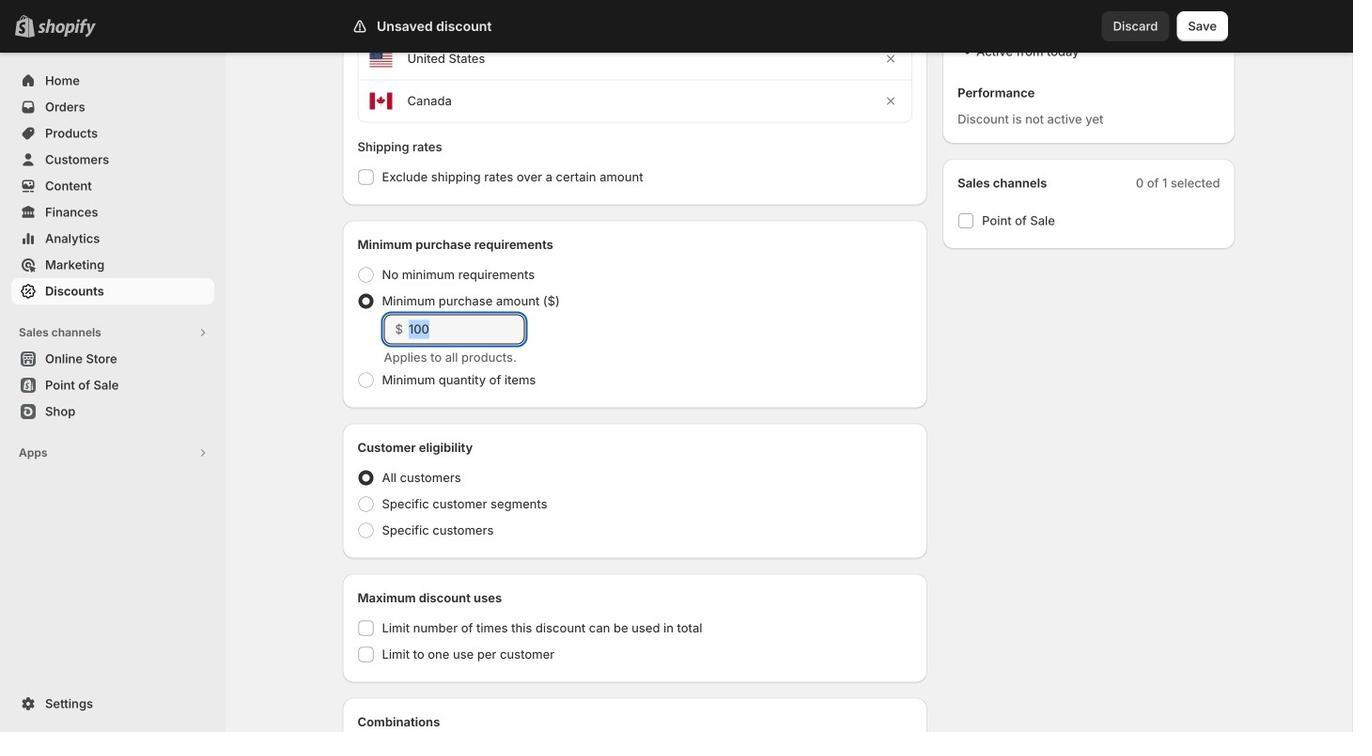 Task type: vqa. For each thing, say whether or not it's contained in the screenshot.
Shopify image
yes



Task type: describe. For each thing, give the bounding box(es) containing it.
0.00 text field
[[409, 315, 525, 345]]

shopify image
[[38, 19, 96, 37]]



